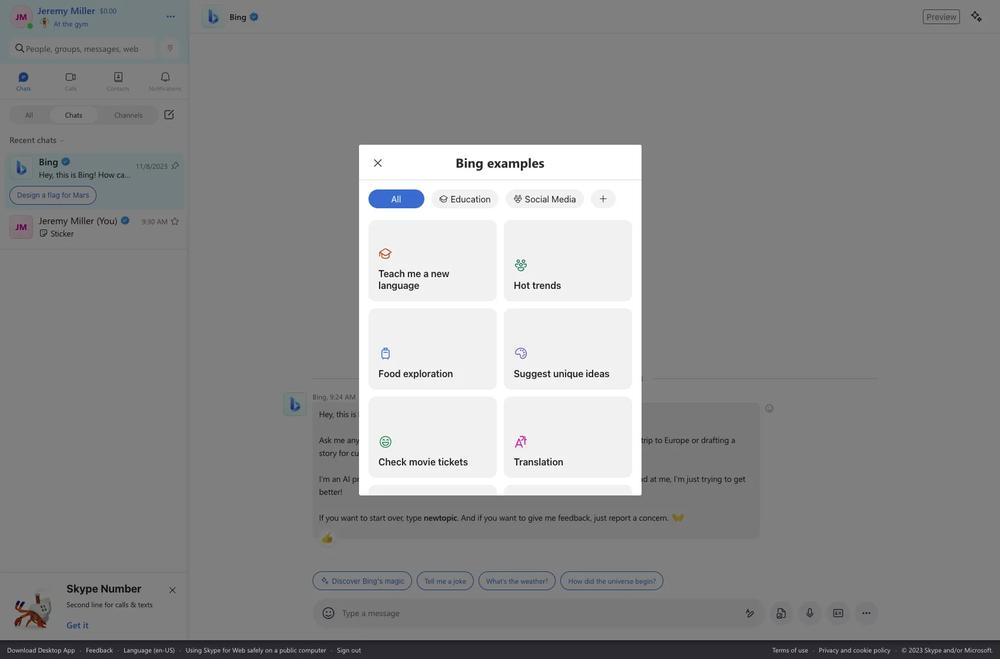 Task type: describe. For each thing, give the bounding box(es) containing it.
what's the weather? button
[[478, 572, 556, 591]]

app
[[63, 646, 75, 654]]

message
[[368, 608, 400, 619]]

translation
[[514, 457, 563, 468]]

line
[[91, 600, 103, 609]]

report
[[609, 512, 631, 523]]

any
[[347, 435, 359, 446]]

and
[[841, 646, 852, 654]]

story
[[319, 448, 337, 459]]

you inside ask me any type of question, like finding vegan restaurants in cambridge, itinerary for your trip to europe or drafting a story for curious kids. in groups, remember to mention me with @bing. i'm an ai preview, so i'm still learning. sometimes i might say something weird. don't get mad at me, i'm just trying to get better! if you want to start over, type
[[326, 512, 339, 523]]

language (en-us) link
[[124, 646, 175, 654]]

just inside ask me any type of question, like finding vegan restaurants in cambridge, itinerary for your trip to europe or drafting a story for curious kids. in groups, remember to mention me with @bing. i'm an ai preview, so i'm still learning. sometimes i might say something weird. don't get mad at me, i'm just trying to get better! if you want to start over, type
[[687, 473, 699, 485]]

me for new
[[407, 269, 421, 279]]

2 horizontal spatial you
[[484, 512, 497, 523]]

preview,
[[352, 473, 381, 485]]

for left web
[[223, 646, 231, 654]]

use
[[799, 646, 808, 654]]

unique
[[553, 369, 583, 379]]

messages,
[[84, 43, 121, 54]]

tell me a joke button
[[417, 572, 474, 591]]

suggest unique ideas
[[514, 369, 610, 379]]

check movie tickets
[[378, 457, 468, 468]]

safely
[[247, 646, 263, 654]]

bing for hey, this is bing
[[358, 409, 375, 420]]

3 i'm from the left
[[674, 473, 685, 485]]

2 horizontal spatial the
[[596, 576, 606, 586]]

or
[[691, 435, 699, 446]]

privacy and cookie policy link
[[819, 646, 891, 654]]

trip
[[641, 435, 653, 446]]

better!
[[319, 486, 342, 498]]

get it
[[67, 619, 89, 631]]

this for hey, this is bing
[[336, 409, 349, 420]]

magic
[[385, 577, 404, 586]]

sticker
[[51, 228, 74, 239]]

terms
[[773, 646, 789, 654]]

groups, inside ask me any type of question, like finding vegan restaurants in cambridge, itinerary for your trip to europe or drafting a story for curious kids. in groups, remember to mention me with @bing. i'm an ai preview, so i'm still learning. sometimes i might say something weird. don't get mad at me, i'm just trying to get better! if you want to start over, type
[[405, 448, 431, 459]]

to left "give"
[[518, 512, 526, 523]]

i inside ask me any type of question, like finding vegan restaurants in cambridge, itinerary for your trip to europe or drafting a story for curious kids. in groups, remember to mention me with @bing. i'm an ai preview, so i'm still learning. sometimes i might say something weird. don't get mad at me, i'm just trying to get better! if you want to start over, type
[[494, 473, 496, 485]]

sometimes
[[452, 473, 491, 485]]

calls
[[115, 600, 129, 609]]

it
[[83, 619, 89, 631]]

begin?
[[635, 576, 656, 586]]

over,
[[387, 512, 404, 523]]

2 get from the left
[[734, 473, 745, 485]]

me for type
[[334, 435, 345, 446]]

for left your
[[611, 435, 621, 446]]

question,
[[388, 435, 421, 446]]

a right on
[[274, 646, 278, 654]]

remember
[[433, 448, 470, 459]]

a right report
[[633, 512, 637, 523]]

texts
[[138, 600, 153, 609]]

restaurants
[[487, 435, 526, 446]]

for inside skype number element
[[105, 600, 113, 609]]

sign out
[[337, 646, 361, 654]]

of inside ask me any type of question, like finding vegan restaurants in cambridge, itinerary for your trip to europe or drafting a story for curious kids. in groups, remember to mention me with @bing. i'm an ai preview, so i'm still learning. sometimes i might say something weird. don't get mad at me, i'm just trying to get better! if you want to start over, type
[[379, 435, 386, 446]]

universe
[[608, 576, 633, 586]]

the for at
[[63, 19, 73, 28]]

(openhands)
[[672, 512, 716, 523]]

out
[[351, 646, 361, 654]]

on
[[265, 646, 273, 654]]

in
[[396, 448, 403, 459]]

tell me a joke
[[424, 576, 466, 586]]

number
[[101, 583, 141, 595]]

itinerary
[[580, 435, 609, 446]]

to down vegan at the left
[[472, 448, 480, 459]]

@bing.
[[544, 448, 569, 459]]

finding
[[437, 435, 461, 446]]

privacy
[[819, 646, 839, 654]]

hot
[[514, 280, 530, 291]]

gym
[[75, 19, 88, 28]]

1 i'm from the left
[[319, 473, 330, 485]]

for right 'story' on the left of the page
[[339, 448, 349, 459]]

curious
[[351, 448, 376, 459]]

1 vertical spatial just
[[594, 512, 607, 523]]

me,
[[659, 473, 672, 485]]

people, groups, messages, web button
[[9, 38, 156, 59]]

vegan
[[464, 435, 485, 446]]

weather?
[[520, 576, 548, 586]]

if
[[319, 512, 323, 523]]

social media
[[525, 194, 576, 204]]

media
[[552, 194, 576, 204]]

what's
[[486, 576, 507, 586]]

0 horizontal spatial you
[[153, 169, 166, 180]]

0 vertical spatial all
[[25, 110, 33, 119]]

europe
[[664, 435, 689, 446]]

hey, this is bing
[[319, 409, 375, 420]]

tell
[[424, 576, 434, 586]]

at the gym button
[[38, 16, 154, 28]]

0 vertical spatial how
[[98, 169, 115, 180]]

download
[[7, 646, 36, 654]]

in
[[528, 435, 535, 446]]

an
[[332, 473, 340, 485]]

can
[[117, 169, 129, 180]]

1 get from the left
[[618, 473, 630, 485]]

0 vertical spatial skype
[[67, 583, 98, 595]]

at
[[54, 19, 61, 28]]

cambridge,
[[537, 435, 577, 446]]



Task type: vqa. For each thing, say whether or not it's contained in the screenshot.
the "bell"
no



Task type: locate. For each thing, give the bounding box(es) containing it.
0 horizontal spatial the
[[63, 19, 73, 28]]

and
[[461, 512, 475, 523]]

chats
[[65, 110, 82, 119]]

&
[[130, 600, 136, 609]]

a right the type
[[362, 608, 366, 619]]

1 horizontal spatial this
[[336, 409, 349, 420]]

2 i'm from the left
[[393, 473, 404, 485]]

1 vertical spatial all
[[391, 194, 401, 204]]

social
[[525, 194, 549, 204]]

sticker button
[[0, 211, 189, 245]]

so
[[383, 473, 391, 485]]

type up curious
[[361, 435, 377, 446]]

terms of use link
[[773, 646, 808, 654]]

0 horizontal spatial just
[[594, 512, 607, 523]]

0 horizontal spatial i'm
[[319, 473, 330, 485]]

type
[[342, 608, 359, 619]]

1 horizontal spatial i'm
[[393, 473, 404, 485]]

using
[[186, 646, 202, 654]]

for right line
[[105, 600, 113, 609]]

1 vertical spatial this
[[336, 409, 349, 420]]

learning.
[[420, 473, 450, 485]]

!
[[94, 169, 96, 180]]

hey, for hey, this is bing
[[319, 409, 334, 420]]

bing's
[[362, 577, 383, 586]]

1 horizontal spatial i
[[494, 473, 496, 485]]

discover
[[332, 577, 360, 586]]

newtopic . and if you want to give me feedback, just report a concern.
[[424, 512, 671, 523]]

privacy and cookie policy
[[819, 646, 891, 654]]

1 vertical spatial how
[[568, 576, 582, 586]]

bing,
[[312, 392, 328, 402]]

0 vertical spatial this
[[56, 169, 69, 180]]

for right flag at the left top
[[62, 191, 71, 200]]

mars
[[73, 191, 89, 200]]

you
[[153, 169, 166, 180], [326, 512, 339, 523], [484, 512, 497, 523]]

policy
[[874, 646, 891, 654]]

us)
[[165, 646, 175, 654]]

1 vertical spatial is
[[351, 409, 356, 420]]

0 horizontal spatial bing
[[78, 169, 94, 180]]

2 want from the left
[[499, 512, 516, 523]]

food
[[378, 369, 401, 379]]

a left the joke
[[448, 576, 451, 586]]

0 horizontal spatial how
[[98, 169, 115, 180]]

this
[[56, 169, 69, 180], [336, 409, 349, 420]]

2 horizontal spatial i'm
[[674, 473, 685, 485]]

get left mad
[[618, 473, 630, 485]]

a left new
[[423, 269, 429, 279]]

groups, inside button
[[55, 43, 82, 54]]

0 vertical spatial of
[[379, 435, 386, 446]]

1 horizontal spatial hey,
[[319, 409, 334, 420]]

0 vertical spatial type
[[361, 435, 377, 446]]

sign
[[337, 646, 350, 654]]

ask
[[319, 435, 331, 446]]

get
[[67, 619, 81, 631]]

0 horizontal spatial skype
[[67, 583, 98, 595]]

the right did
[[596, 576, 606, 586]]

0 vertical spatial i
[[131, 169, 133, 180]]

me right tell
[[436, 576, 446, 586]]

me for joke
[[436, 576, 446, 586]]

you right help
[[153, 169, 166, 180]]

(smileeyes)
[[475, 408, 514, 419]]

a left flag at the left top
[[42, 191, 46, 200]]

0 horizontal spatial this
[[56, 169, 69, 180]]

0 horizontal spatial of
[[379, 435, 386, 446]]

check
[[378, 457, 407, 468]]

to left start
[[360, 512, 367, 523]]

1 horizontal spatial all
[[391, 194, 401, 204]]

ask me any type of question, like finding vegan restaurants in cambridge, itinerary for your trip to europe or drafting a story for curious kids. in groups, remember to mention me with @bing. i'm an ai preview, so i'm still learning. sometimes i might say something weird. don't get mad at me, i'm just trying to get better! if you want to start over, type
[[319, 435, 748, 523]]

hey, down bing,
[[319, 409, 334, 420]]

using skype for web safely on a public computer
[[186, 646, 326, 654]]

download desktop app link
[[7, 646, 75, 654]]

1 horizontal spatial how
[[568, 576, 582, 586]]

i'm right so
[[393, 473, 404, 485]]

1 horizontal spatial the
[[509, 576, 519, 586]]

0 vertical spatial is
[[71, 169, 76, 180]]

tab list
[[0, 67, 189, 99]]

how right !
[[98, 169, 115, 180]]

groups, down at the gym
[[55, 43, 82, 54]]

me left any
[[334, 435, 345, 446]]

new
[[431, 269, 449, 279]]

i'm left an
[[319, 473, 330, 485]]

joke
[[453, 576, 466, 586]]

me inside button
[[436, 576, 446, 586]]

the for what's
[[509, 576, 519, 586]]

get right trying in the bottom of the page
[[734, 473, 745, 485]]

you right if
[[326, 512, 339, 523]]

a inside teach me a new language
[[423, 269, 429, 279]]

how inside how did the universe begin? button
[[568, 576, 582, 586]]

education
[[451, 194, 491, 204]]

want inside ask me any type of question, like finding vegan restaurants in cambridge, itinerary for your trip to europe or drafting a story for curious kids. in groups, remember to mention me with @bing. i'm an ai preview, so i'm still learning. sometimes i might say something weird. don't get mad at me, i'm just trying to get better! if you want to start over, type
[[341, 512, 358, 523]]

cookie
[[853, 646, 872, 654]]

web
[[123, 43, 138, 54]]

type right over,
[[406, 512, 422, 523]]

1 horizontal spatial type
[[406, 512, 422, 523]]

1 vertical spatial i
[[494, 473, 496, 485]]

i'm right me, on the bottom
[[674, 473, 685, 485]]

terms of use
[[773, 646, 808, 654]]

skype up second
[[67, 583, 98, 595]]

this up flag at the left top
[[56, 169, 69, 180]]

0 horizontal spatial groups,
[[55, 43, 82, 54]]

concern.
[[639, 512, 669, 523]]

bing for hey, this is bing ! how can i help you today?
[[78, 169, 94, 180]]

1 vertical spatial bing
[[358, 409, 375, 420]]

something
[[534, 473, 572, 485]]

want left start
[[341, 512, 358, 523]]

groups, down "like"
[[405, 448, 431, 459]]

is down am
[[351, 409, 356, 420]]

0 horizontal spatial is
[[71, 169, 76, 180]]

1 vertical spatial skype
[[204, 646, 221, 654]]

mad
[[632, 473, 648, 485]]

just
[[687, 473, 699, 485], [594, 512, 607, 523]]

1 vertical spatial hey,
[[319, 409, 334, 420]]

1 vertical spatial groups,
[[405, 448, 431, 459]]

you right if on the bottom of page
[[484, 512, 497, 523]]

just left trying in the bottom of the page
[[687, 473, 699, 485]]

me inside teach me a new language
[[407, 269, 421, 279]]

0 vertical spatial groups,
[[55, 43, 82, 54]]

second
[[67, 600, 90, 609]]

the right at
[[63, 19, 73, 28]]

0 horizontal spatial all
[[25, 110, 33, 119]]

bing up any
[[358, 409, 375, 420]]

is left !
[[71, 169, 76, 180]]

Type a message text field
[[343, 608, 736, 620]]

what's the weather?
[[486, 576, 548, 586]]

web
[[232, 646, 245, 654]]

skype number element
[[10, 583, 180, 631]]

1 horizontal spatial you
[[326, 512, 339, 523]]

1 horizontal spatial get
[[734, 473, 745, 485]]

a right the drafting
[[731, 435, 735, 446]]

ideas
[[586, 369, 610, 379]]

design a flag for mars
[[17, 191, 89, 200]]

to right trip
[[655, 435, 662, 446]]

a inside button
[[448, 576, 451, 586]]

0 horizontal spatial i
[[131, 169, 133, 180]]

want left "give"
[[499, 512, 516, 523]]

is for hey, this is bing
[[351, 409, 356, 420]]

at the gym
[[52, 19, 88, 28]]

this for hey, this is bing ! how can i help you today?
[[56, 169, 69, 180]]

the right 'what's'
[[509, 576, 519, 586]]

of left use
[[791, 646, 797, 654]]

0 vertical spatial bing
[[78, 169, 94, 180]]

how
[[98, 169, 115, 180], [568, 576, 582, 586]]

am
[[345, 392, 356, 402]]

1 horizontal spatial just
[[687, 473, 699, 485]]

this down 9:24
[[336, 409, 349, 420]]

bing up mars
[[78, 169, 94, 180]]

1 horizontal spatial of
[[791, 646, 797, 654]]

of up "kids."
[[379, 435, 386, 446]]

at
[[650, 473, 657, 485]]

type a message
[[342, 608, 400, 619]]

0 vertical spatial just
[[687, 473, 699, 485]]

0 horizontal spatial hey,
[[39, 169, 54, 180]]

1 want from the left
[[341, 512, 358, 523]]

show more bing examples categories element
[[591, 190, 616, 208]]

1 vertical spatial type
[[406, 512, 422, 523]]

skype right using
[[204, 646, 221, 654]]

0 vertical spatial hey,
[[39, 169, 54, 180]]

channels
[[114, 110, 143, 119]]

mention
[[482, 448, 511, 459]]

to right trying in the bottom of the page
[[724, 473, 732, 485]]

computer
[[299, 646, 326, 654]]

hey,
[[39, 169, 54, 180], [319, 409, 334, 420]]

1 horizontal spatial want
[[499, 512, 516, 523]]

9:24
[[330, 392, 343, 402]]

tickets
[[438, 457, 468, 468]]

0 horizontal spatial want
[[341, 512, 358, 523]]

teach
[[378, 269, 405, 279]]

language
[[124, 646, 152, 654]]

drafting
[[701, 435, 729, 446]]

me left the with
[[513, 448, 525, 459]]

i left the might
[[494, 473, 496, 485]]

me up language
[[407, 269, 421, 279]]

i right can
[[131, 169, 133, 180]]

1 horizontal spatial is
[[351, 409, 356, 420]]

a inside ask me any type of question, like finding vegan restaurants in cambridge, itinerary for your trip to europe or drafting a story for curious kids. in groups, remember to mention me with @bing. i'm an ai preview, so i'm still learning. sometimes i might say something weird. don't get mad at me, i'm just trying to get better! if you want to start over, type
[[731, 435, 735, 446]]

is for hey, this is bing ! how can i help you today?
[[71, 169, 76, 180]]

1 vertical spatial of
[[791, 646, 797, 654]]

0 horizontal spatial get
[[618, 473, 630, 485]]

1 horizontal spatial groups,
[[405, 448, 431, 459]]

hey, up the design a flag for mars
[[39, 169, 54, 180]]

newtopic
[[424, 512, 457, 523]]

say
[[521, 473, 532, 485]]

1 horizontal spatial bing
[[358, 409, 375, 420]]

design
[[17, 191, 40, 200]]

help
[[135, 169, 151, 180]]

language
[[378, 280, 419, 291]]

weird.
[[574, 473, 595, 485]]

me right "give"
[[545, 512, 556, 523]]

just left report
[[594, 512, 607, 523]]

how left did
[[568, 576, 582, 586]]

hey, for hey, this is bing ! how can i help you today?
[[39, 169, 54, 180]]

if
[[477, 512, 482, 523]]

movie
[[409, 457, 436, 468]]

is
[[71, 169, 76, 180], [351, 409, 356, 420]]

0 horizontal spatial type
[[361, 435, 377, 446]]

today?
[[168, 169, 191, 180]]

type
[[361, 435, 377, 446], [406, 512, 422, 523]]

1 horizontal spatial skype
[[204, 646, 221, 654]]

start
[[369, 512, 385, 523]]

discover bing's magic
[[332, 577, 404, 586]]



